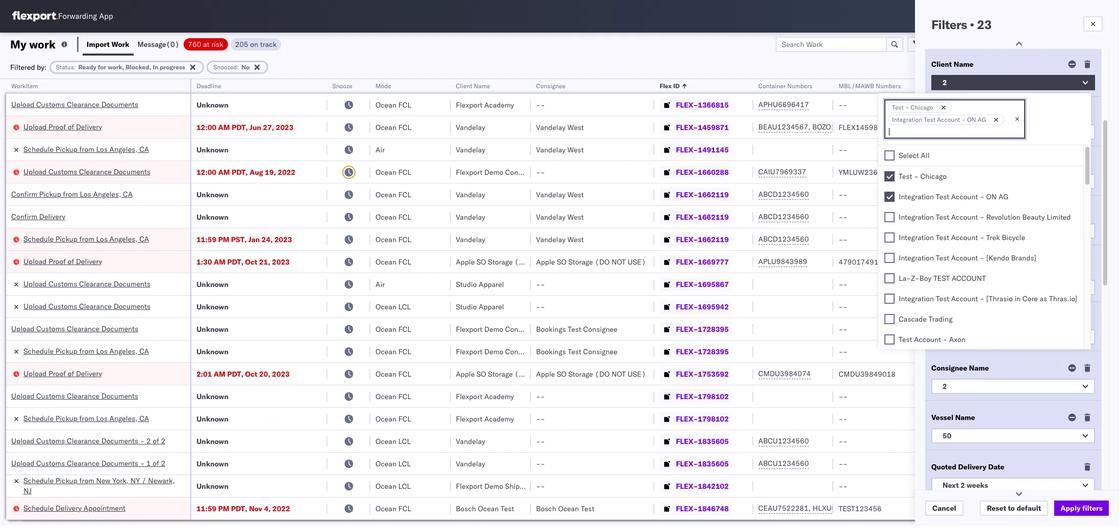 Task type: vqa. For each thing, say whether or not it's contained in the screenshot.
Containers
no



Task type: locate. For each thing, give the bounding box(es) containing it.
9 flex- from the top
[[676, 280, 698, 289]]

upload inside upload customs clearance documents - 1 of 2 link
[[11, 459, 34, 468]]

1 vertical spatial 2 button
[[931, 223, 1095, 239]]

11:59 for 11:59 pm pdt, nov 4, 2022
[[196, 504, 216, 513]]

1 3 button from the top
[[931, 124, 1095, 140]]

filters
[[1082, 504, 1103, 513]]

status
[[56, 63, 74, 71]]

work,
[[108, 63, 124, 71]]

1 horizontal spatial ag
[[999, 192, 1009, 202]]

2 abcd1234560 from the top
[[758, 212, 809, 221]]

2022
[[278, 168, 295, 177], [272, 504, 290, 513]]

1 upload proof of delivery link from the top
[[23, 122, 102, 132]]

resize handle column header for container numbers
[[821, 79, 834, 526]]

upload proof of delivery link for 2:01 am pdt, oct 20, 2023
[[23, 369, 102, 379]]

4 schedule pickup from los angeles, ca from the top
[[23, 414, 149, 423]]

resize handle column header
[[178, 79, 190, 526], [315, 79, 327, 526], [358, 79, 370, 526], [439, 79, 451, 526], [519, 79, 531, 526], [642, 79, 655, 526], [741, 79, 753, 526], [821, 79, 834, 526], [976, 79, 988, 526], [1056, 79, 1068, 526], [1093, 79, 1105, 526]]

0 horizontal spatial ag
[[978, 116, 986, 123]]

2 up newark,
[[161, 436, 165, 446]]

1 vertical spatial academy
[[484, 392, 514, 401]]

deadline
[[196, 82, 221, 90]]

snooze
[[332, 82, 352, 90]]

2 down consignee name
[[943, 382, 947, 391]]

on up integration test account - revolution beauty limited
[[986, 192, 997, 202]]

2 numbers from the left
[[876, 82, 901, 90]]

delivery inside button
[[39, 212, 65, 221]]

flex-1846748 button
[[660, 502, 731, 516], [660, 502, 731, 516]]

12:00 for 12:00 am pdt, jun 27, 2023
[[196, 123, 216, 132]]

studio for ocean lcl
[[456, 302, 477, 311]]

upload customs clearance documents - 1 of 2 link
[[11, 458, 165, 469]]

1 vertical spatial upload proof of delivery link
[[23, 256, 102, 267]]

2 vandelay west from the top
[[536, 145, 584, 154]]

2 vertical spatial upload proof of delivery button
[[23, 369, 102, 380]]

flex-1835605 for upload customs clearance documents - 2 of 2
[[676, 437, 729, 446]]

gaurav up bicycle
[[993, 212, 1016, 222]]

1 vertical spatial upload proof of delivery button
[[23, 256, 102, 268]]

5 west from the top
[[567, 235, 584, 244]]

flex-1728395
[[676, 325, 729, 334], [676, 347, 729, 356]]

1 vertical spatial flex-1662119
[[676, 212, 729, 222]]

2 bosch ocean test from the left
[[536, 504, 594, 513]]

chicago inside list box
[[920, 172, 947, 181]]

upload for upload proof of delivery button associated with 12:00 am pdt, jun 27, 2023
[[23, 122, 47, 131]]

no
[[241, 63, 250, 71]]

2 3 button from the top
[[931, 280, 1095, 295]]

air for vandelay
[[376, 145, 385, 154]]

11:59
[[196, 235, 216, 244], [196, 504, 216, 513]]

flex-1846748
[[676, 504, 729, 513]]

0 horizontal spatial client name
[[456, 82, 490, 90]]

account up integration test account - [kendo brands]
[[951, 233, 978, 242]]

1 vertical spatial oct
[[245, 370, 257, 379]]

19,
[[265, 168, 276, 177]]

0 vertical spatial test - chicago
[[892, 104, 933, 111]]

customs
[[36, 100, 65, 109], [49, 167, 77, 176], [49, 279, 77, 288], [49, 302, 77, 311], [36, 324, 65, 333], [36, 392, 65, 401], [36, 436, 65, 446], [36, 459, 65, 468]]

0 vertical spatial flex-1835605
[[676, 437, 729, 446]]

oct left 21,
[[245, 257, 257, 267]]

1 horizontal spatial :
[[237, 63, 239, 71]]

flex-1662119 button
[[660, 187, 731, 202], [660, 187, 731, 202], [660, 210, 731, 224], [660, 210, 731, 224], [660, 232, 731, 247], [660, 232, 731, 247]]

0 horizontal spatial numbers
[[787, 82, 813, 90]]

apple
[[456, 257, 475, 267], [536, 257, 555, 267], [456, 370, 475, 379], [536, 370, 555, 379]]

1 ocean fcl from the top
[[376, 100, 411, 109]]

1 vertical spatial pm
[[218, 504, 229, 513]]

flex-1728395 down flex-1695942
[[676, 325, 729, 334]]

carrier
[[931, 314, 956, 323]]

bosch ocean test
[[456, 504, 514, 513], [536, 504, 594, 513]]

terminal
[[931, 258, 961, 267]]

new
[[96, 476, 110, 485]]

4 ocean lcl from the top
[[376, 482, 411, 491]]

0 vertical spatial port
[[968, 109, 983, 118]]

2 2 button from the top
[[931, 223, 1095, 239]]

upload for upload customs clearance documents button related to flex-1728395
[[11, 324, 34, 333]]

ca for flexport demo consignee
[[139, 347, 149, 356]]

from for confirm pickup from los angeles, ca link
[[63, 190, 78, 199]]

schedule inside button
[[23, 504, 54, 513]]

upload
[[11, 100, 34, 109], [23, 122, 47, 131], [23, 167, 47, 176], [23, 257, 47, 266], [23, 279, 47, 288], [23, 302, 47, 311], [11, 324, 34, 333], [23, 369, 47, 378], [11, 392, 34, 401], [11, 436, 34, 446], [11, 459, 34, 468]]

terminal (firms code)
[[931, 258, 990, 274]]

pm left 'nov'
[[218, 504, 229, 513]]

documents inside 'upload customs clearance documents - 2 of 2' link
[[101, 436, 138, 446]]

pickup inside schedule pickup from los angeles, ca button
[[55, 234, 78, 244]]

client inside "button"
[[456, 82, 472, 90]]

12 flex- from the top
[[676, 347, 698, 356]]

pickup for schedule pickup from los angeles, ca link for flexport academy
[[55, 414, 78, 423]]

upload for upload customs clearance documents - 1 of 2 button
[[11, 459, 34, 468]]

pickup inside schedule pickup from new york, ny / newark, nj
[[55, 476, 78, 485]]

1 vertical spatial 12:00
[[196, 168, 216, 177]]

3
[[943, 128, 947, 137], [943, 283, 947, 292], [943, 333, 947, 342]]

11:59 for 11:59 pm pst, jan 24, 2023
[[196, 235, 216, 244]]

pickup for schedule pickup from new york, ny / newark, nj link
[[55, 476, 78, 485]]

schedule delivery appointment
[[23, 504, 125, 513]]

select
[[899, 151, 919, 160]]

6 ocean fcl from the top
[[376, 235, 411, 244]]

2 1662119 from the top
[[698, 212, 729, 222]]

upload proof of delivery for 2:01
[[23, 369, 102, 378]]

0 vertical spatial on
[[967, 116, 976, 123]]

numbers inside button
[[787, 82, 813, 90]]

omkar
[[993, 100, 1015, 109]]

am right 2:01
[[214, 370, 226, 379]]

1 vertical spatial proof
[[49, 257, 66, 266]]

3 down code)
[[943, 283, 947, 292]]

on right the departure
[[967, 116, 976, 123]]

4 lcl from the top
[[398, 482, 411, 491]]

1 flex- from the top
[[676, 100, 698, 109]]

1 vertical spatial abcd1234560
[[758, 212, 809, 221]]

0 vertical spatial 3
[[943, 128, 947, 137]]

2023 right 24,
[[274, 235, 292, 244]]

upload proof of delivery button for 12:00 am pdt, jun 27, 2023
[[23, 122, 102, 133]]

account up final port
[[951, 192, 978, 202]]

progress
[[160, 63, 185, 71]]

2 flex-1728395 from the top
[[676, 347, 729, 356]]

1 vertical spatial on
[[986, 192, 997, 202]]

8 flex- from the top
[[676, 257, 698, 267]]

clearance inside 'upload customs clearance documents - 2 of 2' link
[[67, 436, 99, 446]]

1 vertical spatial upload proof of delivery
[[23, 257, 102, 266]]

0 vertical spatial oct
[[245, 257, 257, 267]]

forwarding
[[58, 11, 97, 21]]

1 vertical spatial 2022
[[272, 504, 290, 513]]

10 unknown from the top
[[196, 414, 229, 424]]

of for 2:01 am pdt, oct 20, 2023 the upload proof of delivery link
[[68, 369, 74, 378]]

10 fcl from the top
[[398, 370, 411, 379]]

4 schedule pickup from los angeles, ca link from the top
[[23, 413, 149, 424]]

0 vertical spatial bookings
[[536, 325, 566, 334]]

resize handle column header for workitem
[[178, 79, 190, 526]]

2 button up "omkar savant"
[[931, 75, 1095, 90]]

1 air from the top
[[376, 145, 385, 154]]

pickup for third schedule pickup from los angeles, ca link from the bottom of the page
[[55, 234, 78, 244]]

1
[[146, 459, 151, 468]]

3 schedule pickup from los angeles, ca link from the top
[[23, 346, 149, 356]]

3 academy from the top
[[484, 414, 514, 424]]

pdt, left jun
[[232, 123, 248, 132]]

quoted delivery date
[[931, 463, 1005, 472]]

8 jawla from the top
[[1018, 504, 1036, 513]]

pm left pst,
[[218, 235, 229, 244]]

1 unknown from the top
[[196, 100, 229, 109]]

2022 for 11:59 pm pdt, nov 4, 2022
[[272, 504, 290, 513]]

0 vertical spatial bookings test consignee
[[536, 325, 617, 334]]

integration test account - on ag up final port
[[899, 192, 1009, 202]]

2 up the departure
[[943, 78, 947, 87]]

upload inside 'upload customs clearance documents - 2 of 2' link
[[11, 436, 34, 446]]

numbers right the mbl/mawb
[[876, 82, 901, 90]]

0 vertical spatial upload proof of delivery button
[[23, 122, 102, 133]]

2 down final port
[[943, 226, 947, 236]]

flex-1798102 button
[[660, 389, 731, 404], [660, 389, 731, 404], [660, 412, 731, 426], [660, 412, 731, 426]]

2 vertical spatial flexport academy
[[456, 414, 514, 424]]

0 vertical spatial client
[[931, 60, 952, 69]]

2 vertical spatial 3 button
[[931, 330, 1095, 345]]

2 resize handle column header from the left
[[315, 79, 327, 526]]

from inside schedule pickup from new york, ny / newark, nj
[[79, 476, 94, 485]]

2 vertical spatial flexport demo consignee
[[456, 347, 539, 356]]

1 1728395 from the top
[[698, 325, 729, 334]]

None checkbox
[[885, 150, 895, 161], [885, 212, 895, 222], [885, 233, 895, 243], [885, 253, 895, 263], [885, 273, 895, 284], [885, 294, 895, 304], [885, 150, 895, 161], [885, 212, 895, 222], [885, 233, 895, 243], [885, 253, 895, 263], [885, 273, 895, 284], [885, 294, 895, 304]]

2 flex- from the top
[[676, 123, 698, 132]]

1 vertical spatial port
[[956, 159, 971, 168]]

5 jawla from the top
[[1018, 212, 1036, 222]]

1 vertical spatial flex-1835605
[[676, 459, 729, 469]]

pdt, left aug
[[232, 168, 248, 177]]

18 flex- from the top
[[676, 482, 698, 491]]

0 vertical spatial flex-1662119
[[676, 190, 729, 199]]

abcd1234560
[[758, 190, 809, 199], [758, 212, 809, 221], [758, 235, 809, 244]]

limited
[[1047, 213, 1071, 222]]

choi
[[1025, 235, 1040, 244]]

0 vertical spatial flexport academy
[[456, 100, 514, 109]]

pdt, for 4,
[[231, 504, 247, 513]]

angeles, for flexport academy
[[109, 414, 138, 423]]

2 up 1
[[146, 436, 151, 446]]

2 demo from the top
[[484, 325, 503, 334]]

3 button down "omkar savant"
[[931, 124, 1095, 140]]

2 studio apparel from the top
[[456, 302, 504, 311]]

abcu1234560
[[758, 437, 809, 446], [758, 459, 809, 468]]

list box containing select all
[[878, 145, 1084, 526]]

4 demo from the top
[[484, 482, 503, 491]]

0 vertical spatial 3 button
[[931, 124, 1095, 140]]

apparel for ocean lcl
[[479, 302, 504, 311]]

4 unknown from the top
[[196, 212, 229, 222]]

0 vertical spatial abcd1234560
[[758, 190, 809, 199]]

ag right the departure
[[978, 116, 986, 123]]

•
[[970, 17, 974, 32]]

: for status
[[74, 63, 76, 71]]

chicago down mbl/mawb numbers button
[[911, 104, 933, 111]]

oct left 20, at the bottom of page
[[245, 370, 257, 379]]

ca for flexport academy
[[139, 414, 149, 423]]

on
[[967, 116, 976, 123], [986, 192, 997, 202]]

gaurav up revolution in the top right of the page
[[993, 168, 1016, 177]]

apparel for air
[[479, 280, 504, 289]]

-
[[536, 100, 541, 109], [541, 100, 545, 109], [839, 100, 843, 109], [843, 100, 848, 109], [905, 104, 909, 111], [962, 116, 966, 123], [839, 145, 843, 154], [843, 145, 848, 154], [536, 168, 541, 177], [541, 168, 545, 177], [914, 172, 919, 181], [839, 190, 843, 199], [843, 190, 848, 199], [980, 192, 984, 202], [839, 212, 843, 222], [843, 212, 848, 222], [980, 213, 984, 222], [980, 233, 984, 242], [839, 235, 843, 244], [843, 235, 848, 244], [1042, 235, 1046, 244], [980, 254, 984, 263], [536, 280, 541, 289], [541, 280, 545, 289], [839, 280, 843, 289], [843, 280, 848, 289], [980, 294, 984, 304], [536, 302, 541, 311], [541, 302, 545, 311], [839, 302, 843, 311], [843, 302, 848, 311], [839, 325, 843, 334], [843, 325, 848, 334], [943, 335, 947, 344], [839, 347, 843, 356], [843, 347, 848, 356], [536, 392, 541, 401], [541, 392, 545, 401], [839, 392, 843, 401], [843, 392, 848, 401], [536, 414, 541, 424], [541, 414, 545, 424], [839, 414, 843, 424], [843, 414, 848, 424], [140, 436, 145, 446], [536, 437, 541, 446], [541, 437, 545, 446], [839, 437, 843, 446], [843, 437, 848, 446], [140, 459, 145, 468], [536, 459, 541, 469], [541, 459, 545, 469], [839, 459, 843, 469], [843, 459, 848, 469], [536, 482, 541, 491], [541, 482, 545, 491], [839, 482, 843, 491], [843, 482, 848, 491]]

2 abcu1234560 from the top
[[758, 459, 809, 468]]

upload for upload proof of delivery button associated with 2:01 am pdt, oct 20, 2023
[[23, 369, 47, 378]]

gaurav up 4 button
[[993, 145, 1016, 154]]

0 vertical spatial academy
[[484, 100, 514, 109]]

confirm for confirm pickup from los angeles, ca
[[11, 190, 37, 199]]

bozo1234565,
[[812, 122, 864, 132]]

3 proof from the top
[[49, 369, 66, 378]]

2 vertical spatial upload proof of delivery
[[23, 369, 102, 378]]

2022 right 4, at the left bottom of the page
[[272, 504, 290, 513]]

: left the 'ready'
[[74, 63, 76, 71]]

gaurav down 4 button
[[993, 190, 1016, 199]]

pickup for flexport demo consignee schedule pickup from los angeles, ca link
[[55, 347, 78, 356]]

0 vertical spatial flexport demo consignee
[[456, 168, 539, 177]]

0 vertical spatial pm
[[218, 235, 229, 244]]

flexport academy
[[456, 100, 514, 109], [456, 392, 514, 401], [456, 414, 514, 424]]

flexport demo shipper
[[456, 482, 530, 491]]

2 vertical spatial proof
[[49, 369, 66, 378]]

11:59 left 'nov'
[[196, 504, 216, 513]]

21,
[[259, 257, 270, 267]]

flexport
[[456, 100, 483, 109], [456, 168, 483, 177], [456, 325, 483, 334], [456, 347, 483, 356], [456, 392, 483, 401], [456, 414, 483, 424], [456, 482, 483, 491]]

2 button for final port
[[931, 223, 1095, 239]]

apply
[[1061, 504, 1081, 513]]

ocean
[[376, 100, 397, 109], [376, 123, 397, 132], [376, 168, 397, 177], [376, 190, 397, 199], [376, 212, 397, 222], [376, 235, 397, 244], [376, 257, 397, 267], [376, 302, 397, 311], [376, 325, 397, 334], [376, 347, 397, 356], [376, 370, 397, 379], [376, 392, 397, 401], [376, 414, 397, 424], [376, 437, 397, 446], [376, 459, 397, 469], [376, 482, 397, 491], [376, 504, 397, 513], [478, 504, 499, 513], [558, 504, 579, 513]]

ocean fcl
[[376, 100, 411, 109], [376, 123, 411, 132], [376, 168, 411, 177], [376, 190, 411, 199], [376, 212, 411, 222], [376, 235, 411, 244], [376, 257, 411, 267], [376, 325, 411, 334], [376, 347, 411, 356], [376, 370, 411, 379], [376, 392, 411, 401], [376, 414, 411, 424], [376, 504, 411, 513]]

1 horizontal spatial client name
[[931, 60, 974, 69]]

pm for pst,
[[218, 235, 229, 244]]

ag down 4 button
[[999, 192, 1009, 202]]

13 fcl from the top
[[398, 504, 411, 513]]

1 vertical spatial client
[[456, 82, 472, 90]]

3 down the departure
[[943, 128, 947, 137]]

1 vertical spatial 11:59
[[196, 504, 216, 513]]

5 flexport from the top
[[456, 392, 483, 401]]

12:00 left aug
[[196, 168, 216, 177]]

0 horizontal spatial on
[[967, 116, 976, 123]]

2023 right 21,
[[272, 257, 290, 267]]

0 vertical spatial upload proof of delivery link
[[23, 122, 102, 132]]

am left jun
[[218, 123, 230, 132]]

account down integration test account - trek bicycle at top right
[[951, 254, 978, 263]]

upload customs clearance documents - 2 of 2 button
[[11, 436, 165, 447]]

1 11:59 from the top
[[196, 235, 216, 244]]

test - chicago down all
[[899, 172, 947, 181]]

1 vertical spatial air
[[376, 280, 385, 289]]

3 flexport demo consignee from the top
[[456, 347, 539, 356]]

1842102
[[698, 482, 729, 491]]

2 1835605 from the top
[[698, 459, 729, 469]]

1 resize handle column header from the left
[[178, 79, 190, 526]]

2 schedule pickup from los angeles, ca from the top
[[23, 234, 149, 244]]

snoozed
[[213, 63, 237, 71]]

1 vertical spatial 1728395
[[698, 347, 729, 356]]

0 vertical spatial studio apparel
[[456, 280, 504, 289]]

by:
[[37, 62, 47, 72]]

am for 12:00 am pdt, jun 27, 2023
[[218, 123, 230, 132]]

5 flex- from the top
[[676, 190, 698, 199]]

2 pm from the top
[[218, 504, 229, 513]]

1 flex-1835605 from the top
[[676, 437, 729, 446]]

16 flex- from the top
[[676, 437, 698, 446]]

0 vertical spatial flex-1728395
[[676, 325, 729, 334]]

nj
[[23, 486, 32, 496]]

z-
[[911, 274, 920, 283]]

2 button down revolution in the top right of the page
[[931, 223, 1095, 239]]

2022 right 19,
[[278, 168, 295, 177]]

1 proof from the top
[[49, 122, 66, 131]]

4 gaurav jawla from the top
[[993, 190, 1036, 199]]

pdt, left 'nov'
[[231, 504, 247, 513]]

1728395 up 1753592
[[698, 347, 729, 356]]

0 vertical spatial flex-1798102
[[676, 392, 729, 401]]

0 vertical spatial air
[[376, 145, 385, 154]]

confirm for confirm delivery
[[11, 212, 37, 221]]

confirm pickup from los angeles, ca button
[[11, 189, 133, 200]]

port right the departure
[[968, 109, 983, 118]]

2023 right 27,
[[276, 123, 294, 132]]

2 12:00 from the top
[[196, 168, 216, 177]]

2022 for 12:00 am pdt, aug 19, 2022
[[278, 168, 295, 177]]

1 vertical spatial chicago
[[920, 172, 947, 181]]

7 unknown from the top
[[196, 325, 229, 334]]

1 vertical spatial bookings
[[536, 347, 566, 356]]

gaurav left default
[[993, 504, 1016, 513]]

flex-1366815
[[676, 100, 729, 109]]

2 : from the left
[[237, 63, 239, 71]]

flex-1753592 button
[[660, 367, 731, 381], [660, 367, 731, 381]]

1 vertical spatial client name
[[456, 82, 490, 90]]

0 horizontal spatial bosch
[[456, 504, 476, 513]]

schedule pickup from los angeles, ca for vandelay
[[23, 145, 149, 154]]

port right arrival
[[956, 159, 971, 168]]

1 vertical spatial 3
[[943, 283, 947, 292]]

am left aug
[[218, 168, 230, 177]]

oct for 21,
[[245, 257, 257, 267]]

0 vertical spatial 12:00
[[196, 123, 216, 132]]

1 jawla from the top
[[1018, 123, 1036, 132]]

6 jawla from the top
[[1018, 437, 1036, 446]]

2 button up '50' button
[[931, 379, 1095, 394]]

id
[[673, 82, 680, 90]]

quoted
[[931, 463, 957, 472]]

3 vandelay west from the top
[[536, 190, 584, 199]]

list box
[[878, 145, 1084, 526]]

0 horizontal spatial client
[[456, 82, 472, 90]]

2023 for 2:01 am pdt, oct 20, 2023
[[272, 370, 290, 379]]

upload customs clearance documents button for flex-1728395
[[11, 324, 138, 335]]

0 horizontal spatial bosch ocean test
[[456, 504, 514, 513]]

2 vertical spatial upload proof of delivery link
[[23, 369, 102, 379]]

pm for pdt,
[[218, 504, 229, 513]]

from for flexport demo consignee schedule pickup from los angeles, ca link
[[79, 347, 94, 356]]

upload customs clearance documents
[[11, 100, 138, 109], [23, 167, 150, 176], [23, 279, 150, 288], [23, 302, 150, 311], [11, 324, 138, 333], [11, 392, 138, 401]]

2 vertical spatial port
[[950, 208, 965, 217]]

client name inside client name "button"
[[456, 82, 490, 90]]

3 left axon
[[943, 333, 947, 342]]

1 horizontal spatial client
[[931, 60, 952, 69]]

work
[[29, 37, 56, 51]]

1662119 for confirm delivery
[[698, 212, 729, 222]]

lcl
[[398, 302, 411, 311], [398, 437, 411, 446], [398, 459, 411, 469], [398, 482, 411, 491]]

upload customs clearance documents button for flex-1366815
[[11, 99, 138, 110]]

1 numbers from the left
[[787, 82, 813, 90]]

0 vertical spatial 1728395
[[698, 325, 729, 334]]

1 abcu1234560 from the top
[[758, 437, 809, 446]]

pdt, for 21,
[[227, 257, 243, 267]]

1 horizontal spatial on
[[986, 192, 997, 202]]

2 vertical spatial 3
[[943, 333, 947, 342]]

11:59 up 1:30
[[196, 235, 216, 244]]

0 vertical spatial 2 button
[[931, 75, 1095, 90]]

1 vertical spatial 1798102
[[698, 414, 729, 424]]

ocean lcl
[[376, 302, 411, 311], [376, 437, 411, 446], [376, 459, 411, 469], [376, 482, 411, 491]]

upload proof of delivery for 12:00
[[23, 122, 102, 131]]

pdt, left 20, at the bottom of page
[[227, 370, 243, 379]]

24,
[[262, 235, 273, 244]]

flex-1660288
[[676, 168, 729, 177]]

flex-1662119
[[676, 190, 729, 199], [676, 212, 729, 222], [676, 235, 729, 244]]

7 jawla from the top
[[1018, 459, 1036, 469]]

3 ocean fcl from the top
[[376, 168, 411, 177]]

0 vertical spatial abcu1234560
[[758, 437, 809, 446]]

am right 1:30
[[214, 257, 226, 267]]

2 flexport academy from the top
[[456, 392, 514, 401]]

2 button for consignee name
[[931, 379, 1095, 394]]

1835605 for upload customs clearance documents - 2 of 2
[[698, 437, 729, 446]]

client name
[[931, 60, 974, 69], [456, 82, 490, 90]]

1 vertical spatial flexport academy
[[456, 392, 514, 401]]

3 button down brands]
[[931, 280, 1095, 295]]

chicago down arrival
[[920, 172, 947, 181]]

1 vertical spatial studio
[[456, 302, 477, 311]]

pickup
[[55, 145, 78, 154], [39, 190, 61, 199], [55, 234, 78, 244], [55, 347, 78, 356], [55, 414, 78, 423], [55, 476, 78, 485]]

integration down z-
[[899, 294, 934, 304]]

11 unknown from the top
[[196, 437, 229, 446]]

1 vertical spatial 3 button
[[931, 280, 1095, 295]]

flex-1695942
[[676, 302, 729, 311]]

0 vertical spatial apparel
[[479, 280, 504, 289]]

1 vertical spatial studio apparel
[[456, 302, 504, 311]]

2 air from the top
[[376, 280, 385, 289]]

: left the no
[[237, 63, 239, 71]]

0 horizontal spatial :
[[74, 63, 76, 71]]

jan
[[248, 235, 260, 244]]

1728395 down 1695942
[[698, 325, 729, 334]]

1 vertical spatial ag
[[999, 192, 1009, 202]]

13 ocean fcl from the top
[[376, 504, 411, 513]]

ca for vandelay
[[139, 145, 149, 154]]

0 vertical spatial proof
[[49, 122, 66, 131]]

exception
[[959, 40, 992, 49]]

los for vandelay
[[96, 145, 108, 154]]

upload customs clearance documents - 1 of 2
[[11, 459, 165, 468]]

3 schedule from the top
[[23, 347, 54, 356]]

3 for departure port
[[943, 128, 947, 137]]

1 vertical spatial apparel
[[479, 302, 504, 311]]

None checkbox
[[885, 171, 895, 182], [885, 192, 895, 202], [885, 314, 895, 324], [885, 335, 895, 345], [885, 171, 895, 182], [885, 192, 895, 202], [885, 314, 895, 324], [885, 335, 895, 345]]

1835605 for upload customs clearance documents - 1 of 2
[[698, 459, 729, 469]]

1 horizontal spatial numbers
[[876, 82, 901, 90]]

upload for 'upload customs clearance documents - 2 of 2' button
[[11, 436, 34, 446]]

1 1662119 from the top
[[698, 190, 729, 199]]

test - chicago down mbl/mawb numbers button
[[892, 104, 933, 111]]

filtered
[[10, 62, 35, 72]]

1 vertical spatial abcu1234560
[[758, 459, 809, 468]]

integration test account - on ag up all
[[892, 116, 986, 123]]

mbl/mawb numbers button
[[834, 80, 978, 90]]

nov
[[249, 504, 262, 513]]

2 vertical spatial 1662119
[[698, 235, 729, 244]]

11 flex- from the top
[[676, 325, 698, 334]]

proof
[[49, 122, 66, 131], [49, 257, 66, 266], [49, 369, 66, 378]]

pickup inside confirm pickup from los angeles, ca link
[[39, 190, 61, 199]]

4 schedule from the top
[[23, 414, 54, 423]]

port right "final"
[[950, 208, 965, 217]]

2023 right 20, at the bottom of page
[[272, 370, 290, 379]]

gaurav up 'next 2 weeks' button
[[993, 459, 1016, 469]]

2 vertical spatial academy
[[484, 414, 514, 424]]

2 vertical spatial abcd1234560
[[758, 235, 809, 244]]

integration up integration test account - trek bicycle at top right
[[899, 213, 934, 222]]

pdt, down pst,
[[227, 257, 243, 267]]

integration test account - [thrasio in core as thras.io]
[[899, 294, 1077, 304]]

newark,
[[148, 476, 175, 485]]

1 vertical spatial flex-1798102
[[676, 414, 729, 424]]

0 vertical spatial 11:59
[[196, 235, 216, 244]]

3 button down in
[[931, 330, 1095, 345]]

1 vertical spatial flex-1728395
[[676, 347, 729, 356]]

1 vertical spatial bookings test consignee
[[536, 347, 617, 356]]

None text field
[[888, 128, 898, 136]]

flex-1728395 up flex-1753592 in the right of the page
[[676, 347, 729, 356]]

1 lcl from the top
[[398, 302, 411, 311]]

4 resize handle column header from the left
[[439, 79, 451, 526]]

1 vertical spatial 1662119
[[698, 212, 729, 222]]

2 vertical spatial flex-1662119
[[676, 235, 729, 244]]

numbers up the aphu6696417
[[787, 82, 813, 90]]

gaurav down the omkar
[[993, 123, 1016, 132]]

20,
[[259, 370, 270, 379]]

pm
[[218, 235, 229, 244], [218, 504, 229, 513]]

1 vertical spatial flexport demo consignee
[[456, 325, 539, 334]]

2 apparel from the top
[[479, 302, 504, 311]]

port for final port
[[950, 208, 965, 217]]

consignee name
[[931, 364, 989, 373]]

proof for 2:01 am pdt, oct 20, 2023
[[49, 369, 66, 378]]

12:00 down the 'deadline'
[[196, 123, 216, 132]]

in
[[153, 63, 158, 71]]

port
[[968, 109, 983, 118], [956, 159, 971, 168], [950, 208, 965, 217]]

upload customs clearance documents - 2 of 2
[[11, 436, 165, 446]]

pickup for vandelay schedule pickup from los angeles, ca link
[[55, 145, 78, 154]]

1 abcd1234560 from the top
[[758, 190, 809, 199]]

integration down mbl/mawb numbers button
[[892, 116, 922, 123]]

1 vertical spatial test - chicago
[[899, 172, 947, 181]]

2 vertical spatial 2 button
[[931, 379, 1095, 394]]

2023 for 1:30 am pdt, oct 21, 2023
[[272, 257, 290, 267]]

account
[[952, 274, 986, 283]]

pdt, for 20,
[[227, 370, 243, 379]]

numbers inside button
[[876, 82, 901, 90]]

0 vertical spatial integration test account - on ag
[[892, 116, 986, 123]]

resize handle column header for flex id
[[741, 79, 753, 526]]

12:00 for 12:00 am pdt, aug 19, 2022
[[196, 168, 216, 177]]

2 flex-1662119 from the top
[[676, 212, 729, 222]]

:
[[74, 63, 76, 71], [237, 63, 239, 71]]

schedule pickup from new york, ny / newark, nj link
[[23, 476, 177, 496]]

1 flex-1662119 from the top
[[676, 190, 729, 199]]

1 horizontal spatial bosch ocean test
[[536, 504, 594, 513]]

schedule pickup from los angeles, ca for flexport academy
[[23, 414, 149, 423]]

1 pm from the top
[[218, 235, 229, 244]]

12 fcl from the top
[[398, 414, 411, 424]]

7 flexport from the top
[[456, 482, 483, 491]]

6 fcl from the top
[[398, 235, 411, 244]]

1 bookings from the top
[[536, 325, 566, 334]]

gaurav up date
[[993, 437, 1016, 446]]

mbl/mawb numbers
[[839, 82, 901, 90]]

west
[[567, 123, 584, 132], [567, 145, 584, 154], [567, 190, 584, 199], [567, 212, 584, 222], [567, 235, 584, 244]]

0 vertical spatial confirm
[[11, 190, 37, 199]]

1 vertical spatial integration test account - on ag
[[899, 192, 1009, 202]]

3 gaurav from the top
[[993, 168, 1016, 177]]

23
[[977, 17, 992, 32]]



Task type: describe. For each thing, give the bounding box(es) containing it.
upload for upload customs clearance documents button corresponding to flex-1366815
[[11, 100, 34, 109]]

27,
[[263, 123, 274, 132]]

documents inside upload customs clearance documents - 1 of 2 link
[[101, 459, 138, 468]]

mode button
[[370, 80, 441, 90]]

air for studio apparel
[[376, 280, 385, 289]]

12 ocean fcl from the top
[[376, 414, 411, 424]]

jaehyung choi - test destination agen
[[993, 235, 1119, 244]]

am for 1:30 am pdt, oct 21, 2023
[[214, 257, 226, 267]]

integration up "final"
[[899, 192, 934, 202]]

13 flex- from the top
[[676, 370, 698, 379]]

1 flex-1798102 from the top
[[676, 392, 729, 401]]

workitem
[[11, 82, 38, 90]]

consignee inside button
[[536, 82, 566, 90]]

3 for terminal (firms code)
[[943, 283, 947, 292]]

integration test account - on ag inside list box
[[899, 192, 1009, 202]]

abcd1234560 for confirm pickup from los angeles, ca
[[758, 190, 809, 199]]

port for arrival port
[[956, 159, 971, 168]]

omkar savant
[[993, 100, 1039, 109]]

1 schedule from the top
[[23, 145, 54, 154]]

jun
[[250, 123, 261, 132]]

1 flexport from the top
[[456, 100, 483, 109]]

studio apparel for ocean lcl
[[456, 302, 504, 311]]

integration test account - revolution beauty limited
[[899, 213, 1071, 222]]

1 ocean lcl from the top
[[376, 302, 411, 311]]

blocked,
[[126, 63, 151, 71]]

am for 12:00 am pdt, aug 19, 2022
[[218, 168, 230, 177]]

flex id button
[[655, 80, 743, 90]]

7 gaurav from the top
[[993, 459, 1016, 469]]

date
[[988, 463, 1005, 472]]

1 2 button from the top
[[931, 75, 1095, 90]]

reset to default
[[987, 504, 1041, 513]]

5 vandelay west from the top
[[536, 235, 584, 244]]

3 1662119 from the top
[[698, 235, 729, 244]]

3 flex-1662119 from the top
[[676, 235, 729, 244]]

2 right next on the bottom of the page
[[961, 481, 965, 490]]

numbers for container numbers
[[787, 82, 813, 90]]

integration test account - [kendo brands]
[[899, 254, 1036, 263]]

upload customs clearance documents button for flex-1798102
[[11, 391, 138, 402]]

of for second the upload proof of delivery link from the bottom
[[68, 257, 74, 266]]

axon
[[949, 335, 966, 344]]

my work
[[10, 37, 56, 51]]

next 2 weeks button
[[931, 478, 1095, 493]]

Search Shipments (/) text field
[[924, 9, 1022, 24]]

abcu1234560 for upload customs clearance documents - 2 of 2
[[758, 437, 809, 446]]

forwarding app
[[58, 11, 113, 21]]

2023 for 12:00 am pdt, jun 27, 2023
[[276, 123, 294, 132]]

weeks
[[967, 481, 988, 490]]

aug
[[250, 168, 263, 177]]

cancel
[[933, 504, 956, 513]]

apply filters button
[[1055, 501, 1109, 516]]

delivery inside button
[[55, 504, 82, 513]]

1846748
[[698, 504, 729, 513]]

2 ocean fcl from the top
[[376, 123, 411, 132]]

studio for air
[[456, 280, 477, 289]]

from for third schedule pickup from los angeles, ca link from the bottom of the page
[[79, 234, 94, 244]]

19 flex- from the top
[[676, 504, 698, 513]]

proof for 12:00 am pdt, jun 27, 2023
[[49, 122, 66, 131]]

next
[[943, 481, 959, 490]]

9 ocean fcl from the top
[[376, 347, 411, 356]]

container
[[758, 82, 786, 90]]

2 west from the top
[[567, 145, 584, 154]]

account up arrival port
[[937, 116, 960, 123]]

schedule inside button
[[23, 234, 54, 244]]

1 bosch ocean test from the left
[[456, 504, 514, 513]]

0 vertical spatial ag
[[978, 116, 986, 123]]

schedule pickup from los angeles, ca link for flexport academy
[[23, 413, 149, 424]]

angeles, for flexport demo consignee
[[109, 347, 138, 356]]

schedule inside schedule pickup from new york, ny / newark, nj
[[23, 476, 54, 485]]

cancel button
[[925, 501, 964, 516]]

1 gaurav from the top
[[993, 123, 1016, 132]]

1 1798102 from the top
[[698, 392, 729, 401]]

numbers for mbl/mawb numbers
[[876, 82, 901, 90]]

name inside "button"
[[474, 82, 490, 90]]

205 on track
[[235, 40, 277, 49]]

2 schedule pickup from los angeles, ca link from the top
[[23, 234, 149, 244]]

beau1234567,
[[758, 122, 811, 132]]

3 abcd1234560 from the top
[[758, 235, 809, 244]]

forwarding app link
[[12, 11, 113, 21]]

clearance inside upload customs clearance documents - 1 of 2 link
[[67, 459, 99, 468]]

integration up z-
[[899, 254, 934, 263]]

pdt, for 27,
[[232, 123, 248, 132]]

oct for 20,
[[245, 370, 257, 379]]

upload proof of delivery button for 2:01 am pdt, oct 20, 2023
[[23, 369, 102, 380]]

to
[[1008, 504, 1015, 513]]

7 flex- from the top
[[676, 235, 698, 244]]

test - chicago inside list box
[[899, 172, 947, 181]]

11:59 pm pst, jan 24, 2023
[[196, 235, 292, 244]]

confirm delivery button
[[11, 211, 65, 223]]

at
[[203, 40, 210, 49]]

container numbers button
[[753, 80, 823, 90]]

1 demo from the top
[[484, 168, 503, 177]]

3 gaurav jawla from the top
[[993, 168, 1036, 177]]

work
[[112, 40, 129, 49]]

4 fcl from the top
[[398, 190, 411, 199]]

confirm pickup from los angeles, ca
[[11, 190, 133, 199]]

flexport academy for upload customs clearance documents button corresponding to flex-1366815
[[456, 100, 514, 109]]

4 ocean fcl from the top
[[376, 190, 411, 199]]

risk
[[211, 40, 223, 49]]

flex-1835605 for upload customs clearance documents - 1 of 2
[[676, 459, 729, 469]]

2 right 1
[[161, 459, 165, 468]]

3 resize handle column header from the left
[[358, 79, 370, 526]]

reset
[[987, 504, 1006, 513]]

2 bosch from the left
[[536, 504, 556, 513]]

container numbers
[[758, 82, 813, 90]]

track
[[260, 40, 277, 49]]

1459871
[[698, 123, 729, 132]]

(firms
[[963, 258, 990, 267]]

8 gaurav jawla from the top
[[993, 504, 1036, 513]]

11 resize handle column header from the left
[[1093, 79, 1105, 526]]

3 west from the top
[[567, 190, 584, 199]]

1 west from the top
[[567, 123, 584, 132]]

2 fcl from the top
[[398, 123, 411, 132]]

client name button
[[451, 80, 521, 90]]

15 flex- from the top
[[676, 414, 698, 424]]

1 vandelay west from the top
[[536, 123, 584, 132]]

479017491
[[839, 257, 879, 267]]

[kendo
[[986, 254, 1009, 263]]

flex-1662119 for confirm pickup from los angeles, ca
[[676, 190, 729, 199]]

on inside list box
[[986, 192, 997, 202]]

batch action
[[1062, 40, 1106, 49]]

2 1798102 from the top
[[698, 414, 729, 424]]

resize handle column header for consignee
[[642, 79, 655, 526]]

1 flex-1728395 from the top
[[676, 325, 729, 334]]

mbl/mawb
[[839, 82, 874, 90]]

filters
[[931, 17, 967, 32]]

upload for second upload proof of delivery button from the top
[[23, 257, 47, 266]]

filtered by:
[[10, 62, 47, 72]]

760 at risk
[[188, 40, 223, 49]]

abcu1234560 for upload customs clearance documents - 1 of 2
[[758, 459, 809, 468]]

9 unknown from the top
[[196, 392, 229, 401]]

2 upload proof of delivery button from the top
[[23, 256, 102, 268]]

2 gaurav jawla from the top
[[993, 145, 1036, 154]]

3 fcl from the top
[[398, 168, 411, 177]]

2 gaurav from the top
[[993, 145, 1016, 154]]

6 gaurav from the top
[[993, 437, 1016, 446]]

resize handle column header for mbl/mawb numbers
[[976, 79, 988, 526]]

1491145
[[698, 145, 729, 154]]

account up integration test account - trek bicycle at top right
[[951, 213, 978, 222]]

1 fcl from the top
[[398, 100, 411, 109]]

caiu7969337
[[758, 167, 806, 177]]

test
[[934, 274, 950, 283]]

upload for flex-1798102 upload customs clearance documents button
[[11, 392, 34, 401]]

flex-1491145
[[676, 145, 729, 154]]

flex-1662119 for confirm delivery
[[676, 212, 729, 222]]

3 flexport academy from the top
[[456, 414, 514, 424]]

abcd1234560 for confirm delivery
[[758, 212, 809, 221]]

17 flex- from the top
[[676, 459, 698, 469]]

2 flexport demo consignee from the top
[[456, 325, 539, 334]]

cmdu39849018
[[839, 370, 896, 379]]

batch
[[1062, 40, 1082, 49]]

of for the upload proof of delivery link for 12:00 am pdt, jun 27, 2023
[[68, 122, 74, 131]]

10 flex- from the top
[[676, 302, 698, 311]]

from for schedule pickup from new york, ny / newark, nj link
[[79, 476, 94, 485]]

2 upload proof of delivery from the top
[[23, 257, 102, 266]]

account down the account
[[951, 294, 978, 304]]

4,
[[264, 504, 271, 513]]

studio apparel for air
[[456, 280, 504, 289]]

11:59 pm pdt, nov 4, 2022
[[196, 504, 290, 513]]

confirm delivery
[[11, 212, 65, 221]]

50
[[943, 432, 952, 441]]

flexport. image
[[12, 11, 58, 21]]

vessel
[[931, 413, 954, 422]]

batch action button
[[1046, 36, 1113, 52]]

7 ocean fcl from the top
[[376, 257, 411, 267]]

schedule pickup from los angeles, ca for flexport demo consignee
[[23, 347, 149, 356]]

from for schedule pickup from los angeles, ca link for flexport academy
[[79, 414, 94, 423]]

2023 for 11:59 pm pst, jan 24, 2023
[[274, 235, 292, 244]]

los for flexport demo consignee
[[96, 347, 108, 356]]

4 gaurav from the top
[[993, 190, 1016, 199]]

cascade
[[899, 315, 927, 324]]

action
[[1083, 40, 1106, 49]]

upload customs clearance documents - 2 of 2 link
[[11, 436, 165, 446]]

2 unknown from the top
[[196, 145, 229, 154]]

3 flex- from the top
[[676, 145, 698, 154]]

0 vertical spatial client name
[[931, 60, 974, 69]]

la-
[[899, 274, 911, 283]]

5 gaurav jawla from the top
[[993, 212, 1036, 222]]

resize handle column header for deadline
[[315, 79, 327, 526]]

arrival port
[[931, 159, 971, 168]]

5 fcl from the top
[[398, 212, 411, 222]]

10 resize handle column header from the left
[[1056, 79, 1068, 526]]

schedule pickup from los angeles, ca link for flexport demo consignee
[[23, 346, 149, 356]]

beau1234567, bozo1234565, tcnu1234565
[[758, 122, 916, 132]]

my
[[10, 37, 26, 51]]

schedule delivery appointment button
[[23, 503, 125, 514]]

4 west from the top
[[567, 212, 584, 222]]

3 button for terminal (firms code)
[[931, 280, 1095, 295]]

angeles, for vandelay
[[109, 145, 138, 154]]

ceau7522281, hlxu6269489, hlxu8034992
[[758, 504, 917, 513]]

5 unknown from the top
[[196, 280, 229, 289]]

la-z-boy test account
[[899, 274, 986, 283]]

york,
[[112, 476, 129, 485]]

flex-1753592
[[676, 370, 729, 379]]

3 3 from the top
[[943, 333, 947, 342]]

los for flexport academy
[[96, 414, 108, 423]]

schedule pickup from los angeles, ca link for vandelay
[[23, 144, 149, 154]]

ag inside list box
[[999, 192, 1009, 202]]

3 demo from the top
[[484, 347, 503, 356]]

2 proof from the top
[[49, 257, 66, 266]]

integration test account - trek bicycle
[[899, 233, 1025, 242]]

for
[[98, 63, 106, 71]]

/
[[142, 476, 146, 485]]

resize handle column header for mode
[[439, 79, 451, 526]]

flexport academy for flex-1798102 upload customs clearance documents button
[[456, 392, 514, 401]]

core
[[1023, 294, 1038, 304]]

8 gaurav from the top
[[993, 504, 1016, 513]]

test account - axon
[[899, 335, 966, 344]]

pdt, for 19,
[[232, 168, 248, 177]]

2 lcl from the top
[[398, 437, 411, 446]]

3 button for departure port
[[931, 124, 1095, 140]]

confirm pickup from los angeles, ca link
[[11, 189, 133, 199]]

14 flex- from the top
[[676, 392, 698, 401]]

pickup for confirm pickup from los angeles, ca link
[[39, 190, 61, 199]]

account down cascade trading
[[914, 335, 941, 344]]

1 flexport demo consignee from the top
[[456, 168, 539, 177]]

2:01
[[196, 370, 212, 379]]

: for snoozed
[[237, 63, 239, 71]]

Search Work text field
[[776, 36, 887, 52]]

7 fcl from the top
[[398, 257, 411, 267]]

4 flex- from the top
[[676, 168, 698, 177]]

2 jawla from the top
[[1018, 145, 1036, 154]]

integration down "final"
[[899, 233, 934, 242]]

8 fcl from the top
[[398, 325, 411, 334]]

upload proof of delivery link for 12:00 am pdt, jun 27, 2023
[[23, 122, 102, 132]]

4 jawla from the top
[[1018, 190, 1036, 199]]

6 flex- from the top
[[676, 212, 698, 222]]

12:00 am pdt, jun 27, 2023
[[196, 123, 294, 132]]

7 gaurav jawla from the top
[[993, 459, 1036, 469]]

1 bosch from the left
[[456, 504, 476, 513]]

hlxu6269489,
[[813, 504, 865, 513]]

app
[[99, 11, 113, 21]]

0 vertical spatial chicago
[[911, 104, 933, 111]]

8 unknown from the top
[[196, 347, 229, 356]]

file exception
[[945, 40, 992, 49]]



